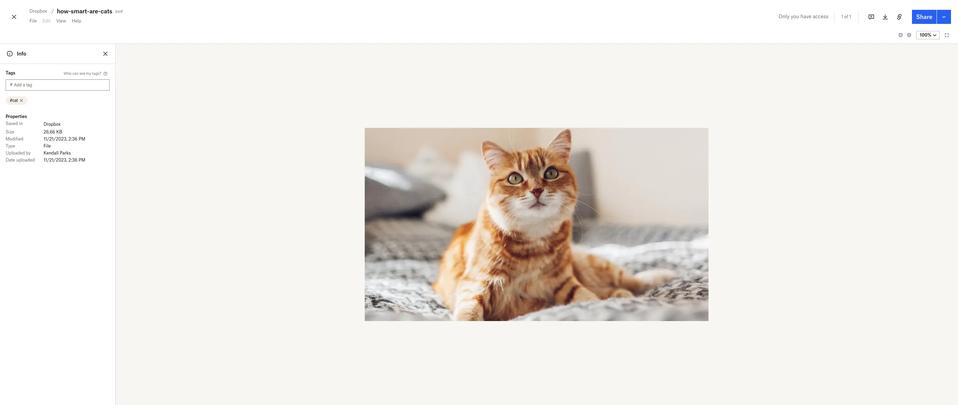 Task type: describe. For each thing, give the bounding box(es) containing it.
#cat
[[10, 98, 18, 103]]

11/21/2023, 2:36 pm for kb
[[44, 136, 85, 142]]

view
[[56, 18, 66, 24]]

100% button
[[917, 31, 940, 39]]

access
[[813, 13, 829, 19]]

file inside row
[[44, 143, 51, 149]]

you
[[791, 13, 800, 19]]

26.66 kb
[[44, 129, 62, 135]]

dropbox button
[[27, 7, 50, 15]]

who can see my tags? image
[[103, 71, 108, 77]]

see
[[79, 71, 85, 75]]

Add a tag text field
[[14, 81, 105, 89]]

of
[[845, 14, 849, 19]]

date uploaded
[[6, 157, 35, 163]]

can
[[73, 71, 78, 75]]

parks
[[60, 150, 71, 156]]

uploaded
[[6, 150, 25, 156]]

cats
[[101, 8, 112, 15]]

close left sidebar image
[[101, 50, 110, 58]]

dropbox for dropbox dropdown button
[[30, 8, 47, 14]]

file button
[[27, 15, 40, 27]]

only
[[779, 13, 790, 19]]

help
[[72, 18, 81, 24]]

2 1 from the left
[[850, 14, 852, 19]]

kb
[[56, 129, 62, 135]]

avif
[[115, 8, 123, 14]]

date
[[6, 157, 15, 163]]

26.66
[[44, 129, 55, 135]]

pm for kb
[[79, 136, 85, 142]]

in
[[19, 121, 23, 126]]

uploaded by
[[6, 150, 31, 156]]

are-
[[89, 8, 101, 15]]

11/21/2023, for kendall
[[44, 157, 67, 163]]

row containing size
[[6, 129, 110, 136]]

row containing modified
[[6, 136, 110, 143]]

info
[[17, 51, 26, 57]]

row containing saved in
[[6, 120, 110, 129]]

dropbox link
[[44, 121, 61, 128]]



Task type: vqa. For each thing, say whether or not it's contained in the screenshot.
"Get signatures"
no



Task type: locate. For each thing, give the bounding box(es) containing it.
1 vertical spatial 11/21/2023,
[[44, 157, 67, 163]]

share button
[[912, 10, 937, 24]]

row containing date uploaded
[[6, 157, 110, 164]]

modified
[[6, 136, 23, 142]]

/ how-smart-are-cats avif
[[51, 8, 123, 15]]

table containing saved in
[[6, 120, 110, 164]]

#cat button
[[6, 96, 28, 105]]

1 pm from the top
[[79, 136, 85, 142]]

1 vertical spatial 2:36
[[68, 157, 78, 163]]

type
[[6, 143, 15, 149]]

dropbox for dropbox link on the left
[[44, 122, 61, 127]]

row containing uploaded by
[[6, 150, 110, 157]]

1 2:36 from the top
[[68, 136, 78, 142]]

view button
[[53, 15, 69, 27]]

1 vertical spatial pm
[[79, 157, 85, 163]]

2 11/21/2023, 2:36 pm from the top
[[44, 157, 85, 163]]

2:36 down parks
[[68, 157, 78, 163]]

file
[[30, 18, 37, 24], [44, 143, 51, 149]]

dropbox up the 'file' dropdown button
[[30, 8, 47, 14]]

2:36
[[68, 136, 78, 142], [68, 157, 78, 163]]

100%
[[920, 32, 932, 38]]

tags
[[6, 70, 15, 76]]

1 row from the top
[[6, 120, 110, 129]]

0 vertical spatial 11/21/2023,
[[44, 136, 67, 142]]

file inside the 'file' dropdown button
[[30, 18, 37, 24]]

11/21/2023, 2:36 pm for parks
[[44, 157, 85, 163]]

1 vertical spatial dropbox
[[44, 122, 61, 127]]

close image
[[10, 11, 18, 22]]

0 horizontal spatial 1
[[842, 14, 844, 19]]

kendall
[[44, 150, 59, 156]]

only you have access
[[779, 13, 829, 19]]

#
[[10, 82, 13, 88]]

my
[[86, 71, 91, 75]]

6 row from the top
[[6, 157, 110, 164]]

/
[[51, 8, 54, 14]]

2 pm from the top
[[79, 157, 85, 163]]

who can see my tags?
[[64, 71, 101, 75]]

2 row from the top
[[6, 129, 110, 136]]

who
[[64, 71, 72, 75]]

1
[[842, 14, 844, 19], [850, 14, 852, 19]]

share
[[917, 13, 933, 20]]

4 row from the top
[[6, 143, 110, 150]]

pm for parks
[[79, 157, 85, 163]]

11/21/2023, down kendall parks
[[44, 157, 67, 163]]

kendall parks
[[44, 150, 71, 156]]

5 row from the top
[[6, 150, 110, 157]]

1 11/21/2023, from the top
[[44, 136, 67, 142]]

1 vertical spatial 11/21/2023, 2:36 pm
[[44, 157, 85, 163]]

smart-
[[71, 8, 89, 15]]

3 row from the top
[[6, 136, 110, 143]]

0 vertical spatial 11/21/2023, 2:36 pm
[[44, 136, 85, 142]]

dropbox inside row
[[44, 122, 61, 127]]

by
[[26, 150, 31, 156]]

how-
[[57, 8, 71, 15]]

row containing type
[[6, 143, 110, 150]]

tags?
[[92, 71, 101, 75]]

11/21/2023, 2:36 pm
[[44, 136, 85, 142], [44, 157, 85, 163]]

2:36 for kendall parks
[[68, 157, 78, 163]]

11/21/2023, down '26.66 kb' on the top left of page
[[44, 136, 67, 142]]

0 vertical spatial 2:36
[[68, 136, 78, 142]]

file down dropbox dropdown button
[[30, 18, 37, 24]]

11/21/2023, 2:36 pm down kb
[[44, 136, 85, 142]]

2 2:36 from the top
[[68, 157, 78, 163]]

2:36 up parks
[[68, 136, 78, 142]]

uploaded
[[16, 157, 35, 163]]

11/21/2023,
[[44, 136, 67, 142], [44, 157, 67, 163]]

dropbox up '26.66 kb' on the top left of page
[[44, 122, 61, 127]]

1 right of
[[850, 14, 852, 19]]

properties
[[6, 114, 27, 119]]

0 horizontal spatial file
[[30, 18, 37, 24]]

0 vertical spatial dropbox
[[30, 8, 47, 14]]

0 vertical spatial file
[[30, 18, 37, 24]]

row
[[6, 120, 110, 129], [6, 129, 110, 136], [6, 136, 110, 143], [6, 143, 110, 150], [6, 150, 110, 157], [6, 157, 110, 164]]

11/21/2023, for 26.66
[[44, 136, 67, 142]]

1 vertical spatial file
[[44, 143, 51, 149]]

1 11/21/2023, 2:36 pm from the top
[[44, 136, 85, 142]]

1 left of
[[842, 14, 844, 19]]

1 horizontal spatial 1
[[850, 14, 852, 19]]

0 vertical spatial pm
[[79, 136, 85, 142]]

1 1 from the left
[[842, 14, 844, 19]]

file up kendall
[[44, 143, 51, 149]]

dropbox
[[30, 8, 47, 14], [44, 122, 61, 127]]

11/21/2023, 2:36 pm down parks
[[44, 157, 85, 163]]

size
[[6, 129, 14, 135]]

pm
[[79, 136, 85, 142], [79, 157, 85, 163]]

saved
[[6, 121, 18, 126]]

table
[[6, 120, 110, 164]]

2 11/21/2023, from the top
[[44, 157, 67, 163]]

help button
[[69, 15, 84, 27]]

dropbox inside dropdown button
[[30, 8, 47, 14]]

1 of 1
[[842, 14, 852, 19]]

2:36 for 26.66 kb
[[68, 136, 78, 142]]

have
[[801, 13, 812, 19]]

saved in
[[6, 121, 23, 126]]

1 horizontal spatial file
[[44, 143, 51, 149]]



